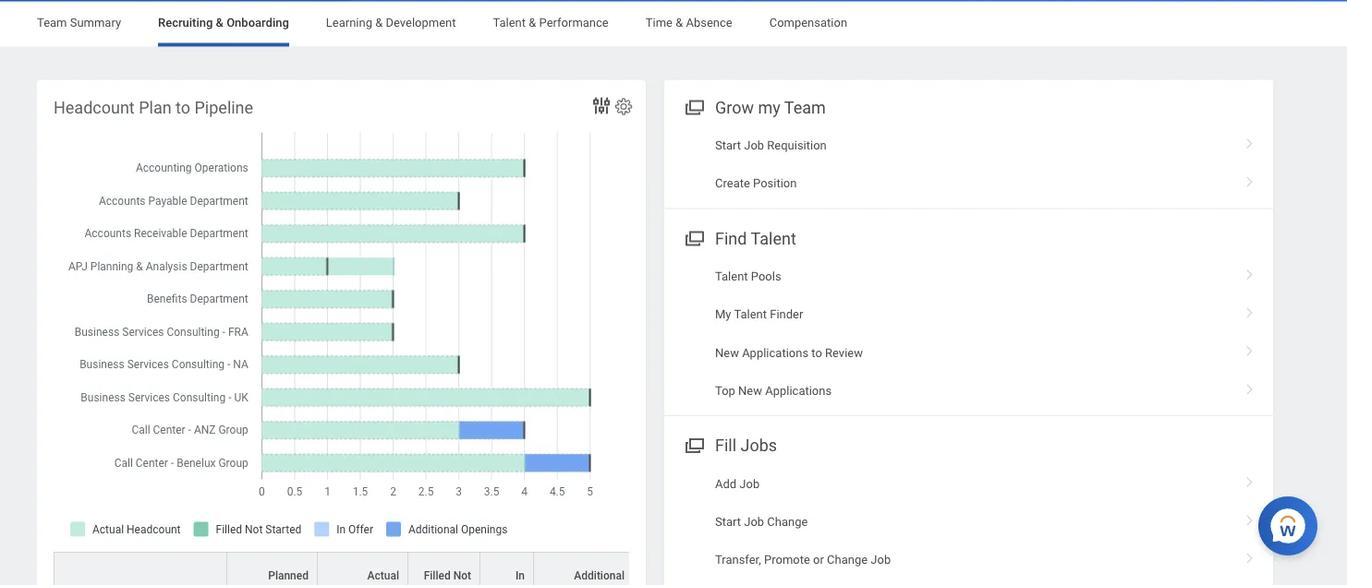 Task type: describe. For each thing, give the bounding box(es) containing it.
in
[[516, 570, 525, 583]]

onboarding
[[227, 16, 289, 30]]

planned headcount
[[254, 570, 309, 586]]

review
[[825, 346, 863, 360]]

new applications to review link
[[664, 334, 1273, 372]]

configure and view chart data image
[[590, 95, 613, 117]]

start for start job requisition
[[715, 138, 741, 152]]

new applications to review
[[715, 346, 863, 360]]

& for time
[[676, 16, 683, 30]]

learning
[[326, 16, 372, 30]]

actual headcount
[[345, 570, 399, 586]]

planned headcount column header
[[227, 552, 318, 586]]

change inside "transfer, promote or change job" link
[[827, 554, 868, 568]]

create position link
[[664, 165, 1273, 203]]

grow my team
[[715, 98, 826, 117]]

chevron right image for or
[[1238, 547, 1262, 566]]

my talent finder
[[715, 308, 803, 322]]

finder
[[770, 308, 803, 322]]

actual headcount button
[[318, 553, 408, 586]]

talent pools
[[715, 269, 781, 283]]

menu group image
[[681, 225, 706, 250]]

0 horizontal spatial headcount
[[54, 98, 135, 117]]

recruiting
[[158, 16, 213, 30]]

development
[[386, 16, 456, 30]]

chevron right image inside add job link
[[1238, 471, 1262, 489]]

or
[[813, 554, 824, 568]]

to for applications
[[812, 346, 822, 360]]

list for fill jobs
[[664, 465, 1273, 580]]

& for recruiting
[[216, 16, 224, 30]]

& for learning
[[375, 16, 383, 30]]

list for grow my team
[[664, 126, 1273, 203]]

time
[[646, 16, 673, 30]]

job right 'or'
[[871, 554, 891, 568]]

row inside 'headcount plan to pipeline' element
[[54, 552, 634, 586]]

openings
[[578, 585, 625, 586]]

transfer, promote or change job
[[715, 554, 891, 568]]

time & absence
[[646, 16, 732, 30]]

job for start job requisition
[[744, 138, 764, 152]]

filled not started
[[424, 570, 471, 586]]

add
[[715, 477, 737, 491]]

recruiting & onboarding
[[158, 16, 289, 30]]

additional openings button
[[534, 553, 633, 586]]

job for add job
[[740, 477, 760, 491]]

performance
[[539, 16, 609, 30]]

talent left pools
[[715, 269, 748, 283]]

chevron right image for new applications to review
[[1238, 339, 1262, 358]]

requisition
[[767, 138, 827, 152]]

not
[[453, 570, 471, 583]]

headcount for planned headcount
[[254, 585, 309, 586]]

transfer, promote or change job link
[[664, 542, 1273, 580]]

filled
[[424, 570, 451, 583]]

grow
[[715, 98, 754, 117]]

filled not started button
[[408, 553, 480, 586]]

chevron right image for requisition
[[1238, 132, 1262, 150]]

to for plan
[[176, 98, 190, 117]]

talent pools link
[[664, 257, 1273, 296]]

0 vertical spatial team
[[37, 16, 67, 30]]

top
[[715, 384, 735, 398]]

create
[[715, 177, 750, 190]]

talent right my
[[734, 308, 767, 322]]

talent left performance
[[493, 16, 526, 30]]

filled not started column header
[[408, 552, 481, 586]]

& for talent
[[529, 16, 536, 30]]

fill
[[715, 437, 737, 456]]

new inside top new applications link
[[738, 384, 762, 398]]

0 vertical spatial applications
[[742, 346, 809, 360]]

my
[[715, 308, 731, 322]]

add job link
[[664, 465, 1273, 503]]

chevron right image for applications
[[1238, 378, 1262, 396]]

1 vertical spatial applications
[[765, 384, 832, 398]]

tab list containing team summary
[[18, 2, 1329, 47]]

chevron right image inside talent pools link
[[1238, 263, 1262, 281]]



Task type: vqa. For each thing, say whether or not it's contained in the screenshot.
banner
no



Task type: locate. For each thing, give the bounding box(es) containing it.
3 chevron right image from the top
[[1238, 301, 1262, 320]]

new
[[715, 346, 739, 360], [738, 384, 762, 398]]

headcount inside column header
[[254, 585, 309, 586]]

1 vertical spatial list
[[664, 257, 1273, 410]]

tab list
[[18, 2, 1329, 47]]

find
[[715, 229, 747, 249]]

absence
[[686, 16, 732, 30]]

change inside start job change "link"
[[767, 515, 808, 529]]

team right the my
[[784, 98, 826, 117]]

7 chevron right image from the top
[[1238, 547, 1262, 566]]

menu group image for grow my team
[[681, 94, 706, 119]]

chevron right image inside "transfer, promote or change job" link
[[1238, 547, 1262, 566]]

headcount for actual headcount
[[345, 585, 399, 586]]

planned
[[268, 570, 309, 583]]

2 start from the top
[[715, 515, 741, 529]]

list containing talent pools
[[664, 257, 1273, 410]]

1 horizontal spatial headcount
[[254, 585, 309, 586]]

started
[[435, 585, 471, 586]]

& left performance
[[529, 16, 536, 30]]

4 & from the left
[[676, 16, 683, 30]]

menu group image left "grow"
[[681, 94, 706, 119]]

to left review
[[812, 346, 822, 360]]

change right 'or'
[[827, 554, 868, 568]]

1 list from the top
[[664, 126, 1273, 203]]

to inside list
[[812, 346, 822, 360]]

in offer column header
[[481, 552, 534, 586]]

talent & performance
[[493, 16, 609, 30]]

2 chevron right image from the top
[[1238, 263, 1262, 281]]

start job change link
[[664, 503, 1273, 542]]

1 vertical spatial start
[[715, 515, 741, 529]]

1 vertical spatial to
[[812, 346, 822, 360]]

&
[[216, 16, 224, 30], [375, 16, 383, 30], [529, 16, 536, 30], [676, 16, 683, 30]]

1 chevron right image from the top
[[1238, 132, 1262, 150]]

actual
[[367, 570, 399, 583]]

job for start job change
[[744, 515, 764, 529]]

talent up pools
[[751, 229, 796, 249]]

my
[[758, 98, 781, 117]]

chevron right image inside the create position link
[[1238, 170, 1262, 189]]

chevron right image inside the start job requisition link
[[1238, 132, 1262, 150]]

job right add
[[740, 477, 760, 491]]

chevron right image inside start job change "link"
[[1238, 509, 1262, 527]]

0 vertical spatial to
[[176, 98, 190, 117]]

1 horizontal spatial change
[[827, 554, 868, 568]]

1 & from the left
[[216, 16, 224, 30]]

0 vertical spatial menu group image
[[681, 94, 706, 119]]

pools
[[751, 269, 781, 283]]

plan
[[139, 98, 172, 117]]

new right the "top"
[[738, 384, 762, 398]]

headcount left plan
[[54, 98, 135, 117]]

0 horizontal spatial team
[[37, 16, 67, 30]]

change
[[767, 515, 808, 529], [827, 554, 868, 568]]

1 horizontal spatial to
[[812, 346, 822, 360]]

chevron right image for finder
[[1238, 301, 1262, 320]]

1 vertical spatial chevron right image
[[1238, 339, 1262, 358]]

fill jobs
[[715, 437, 777, 456]]

row
[[54, 552, 634, 586]]

talent
[[493, 16, 526, 30], [751, 229, 796, 249], [715, 269, 748, 283], [734, 308, 767, 322]]

2 chevron right image from the top
[[1238, 339, 1262, 358]]

find talent
[[715, 229, 796, 249]]

job up transfer,
[[744, 515, 764, 529]]

start job requisition
[[715, 138, 827, 152]]

menu group image for fill jobs
[[681, 433, 706, 458]]

position
[[753, 177, 797, 190]]

headcount
[[54, 98, 135, 117], [254, 585, 309, 586], [345, 585, 399, 586]]

job inside "link"
[[744, 515, 764, 529]]

team summary
[[37, 16, 121, 30]]

team left summary
[[37, 16, 67, 30]]

compensation
[[769, 16, 847, 30]]

2 horizontal spatial headcount
[[345, 585, 399, 586]]

list containing add job
[[664, 465, 1273, 580]]

menu group image left fill
[[681, 433, 706, 458]]

start job requisition link
[[664, 126, 1273, 165]]

applications
[[742, 346, 809, 360], [765, 384, 832, 398]]

start job change
[[715, 515, 808, 529]]

chevron right image inside the my talent finder link
[[1238, 301, 1262, 320]]

chevron right image inside top new applications link
[[1238, 378, 1262, 396]]

headcount down actual
[[345, 585, 399, 586]]

offer
[[500, 585, 525, 586]]

to right plan
[[176, 98, 190, 117]]

0 vertical spatial chevron right image
[[1238, 170, 1262, 189]]

top new applications
[[715, 384, 832, 398]]

0 vertical spatial start
[[715, 138, 741, 152]]

1 menu group image from the top
[[681, 94, 706, 119]]

1 vertical spatial change
[[827, 554, 868, 568]]

applications up the "top new applications"
[[742, 346, 809, 360]]

2 list from the top
[[664, 257, 1273, 410]]

my talent finder link
[[664, 296, 1273, 334]]

1 horizontal spatial team
[[784, 98, 826, 117]]

0 vertical spatial change
[[767, 515, 808, 529]]

headcount down planned
[[254, 585, 309, 586]]

learning & development
[[326, 16, 456, 30]]

job up the create position
[[744, 138, 764, 152]]

chevron right image for change
[[1238, 509, 1262, 527]]

summary
[[70, 16, 121, 30]]

add job
[[715, 477, 760, 491]]

promote
[[764, 554, 810, 568]]

create position
[[715, 177, 797, 190]]

new up the "top"
[[715, 346, 739, 360]]

row containing planned headcount
[[54, 552, 634, 586]]

menu group image
[[681, 94, 706, 119], [681, 433, 706, 458]]

configure headcount plan to pipeline image
[[614, 97, 634, 117]]

jobs
[[741, 437, 777, 456]]

team
[[37, 16, 67, 30], [784, 98, 826, 117]]

to
[[176, 98, 190, 117], [812, 346, 822, 360]]

0 horizontal spatial to
[[176, 98, 190, 117]]

1 vertical spatial team
[[784, 98, 826, 117]]

2 & from the left
[[375, 16, 383, 30]]

start down "grow"
[[715, 138, 741, 152]]

start down add
[[715, 515, 741, 529]]

4 chevron right image from the top
[[1238, 378, 1262, 396]]

0 vertical spatial list
[[664, 126, 1273, 203]]

applications down new applications to review
[[765, 384, 832, 398]]

start
[[715, 138, 741, 152], [715, 515, 741, 529]]

2 vertical spatial list
[[664, 465, 1273, 580]]

headcount plan to pipeline element
[[37, 80, 646, 586]]

additional openings
[[574, 570, 625, 586]]

& right recruiting
[[216, 16, 224, 30]]

1 vertical spatial new
[[738, 384, 762, 398]]

additional
[[574, 570, 625, 583]]

chevron right image inside new applications to review link
[[1238, 339, 1262, 358]]

headcount plan to pipeline
[[54, 98, 253, 117]]

planned headcount button
[[227, 553, 317, 586]]

2 menu group image from the top
[[681, 433, 706, 458]]

3 list from the top
[[664, 465, 1273, 580]]

& right time
[[676, 16, 683, 30]]

chevron right image
[[1238, 132, 1262, 150], [1238, 263, 1262, 281], [1238, 301, 1262, 320], [1238, 378, 1262, 396], [1238, 471, 1262, 489], [1238, 509, 1262, 527], [1238, 547, 1262, 566]]

0 horizontal spatial change
[[767, 515, 808, 529]]

pipeline
[[195, 98, 253, 117]]

start inside "link"
[[715, 515, 741, 529]]

list containing start job requisition
[[664, 126, 1273, 203]]

list
[[664, 126, 1273, 203], [664, 257, 1273, 410], [664, 465, 1273, 580]]

top new applications link
[[664, 372, 1273, 410]]

& right learning
[[375, 16, 383, 30]]

transfer,
[[715, 554, 761, 568]]

1 chevron right image from the top
[[1238, 170, 1262, 189]]

start for start job change
[[715, 515, 741, 529]]

chevron right image
[[1238, 170, 1262, 189], [1238, 339, 1262, 358]]

in offer
[[500, 570, 525, 586]]

1 vertical spatial menu group image
[[681, 433, 706, 458]]

column header
[[54, 552, 227, 586]]

new inside new applications to review link
[[715, 346, 739, 360]]

job
[[744, 138, 764, 152], [740, 477, 760, 491], [744, 515, 764, 529], [871, 554, 891, 568]]

1 start from the top
[[715, 138, 741, 152]]

3 & from the left
[[529, 16, 536, 30]]

0 vertical spatial new
[[715, 346, 739, 360]]

6 chevron right image from the top
[[1238, 509, 1262, 527]]

list for find talent
[[664, 257, 1273, 410]]

change up promote
[[767, 515, 808, 529]]

chevron right image for create position
[[1238, 170, 1262, 189]]

in offer button
[[481, 553, 533, 586]]

5 chevron right image from the top
[[1238, 471, 1262, 489]]



